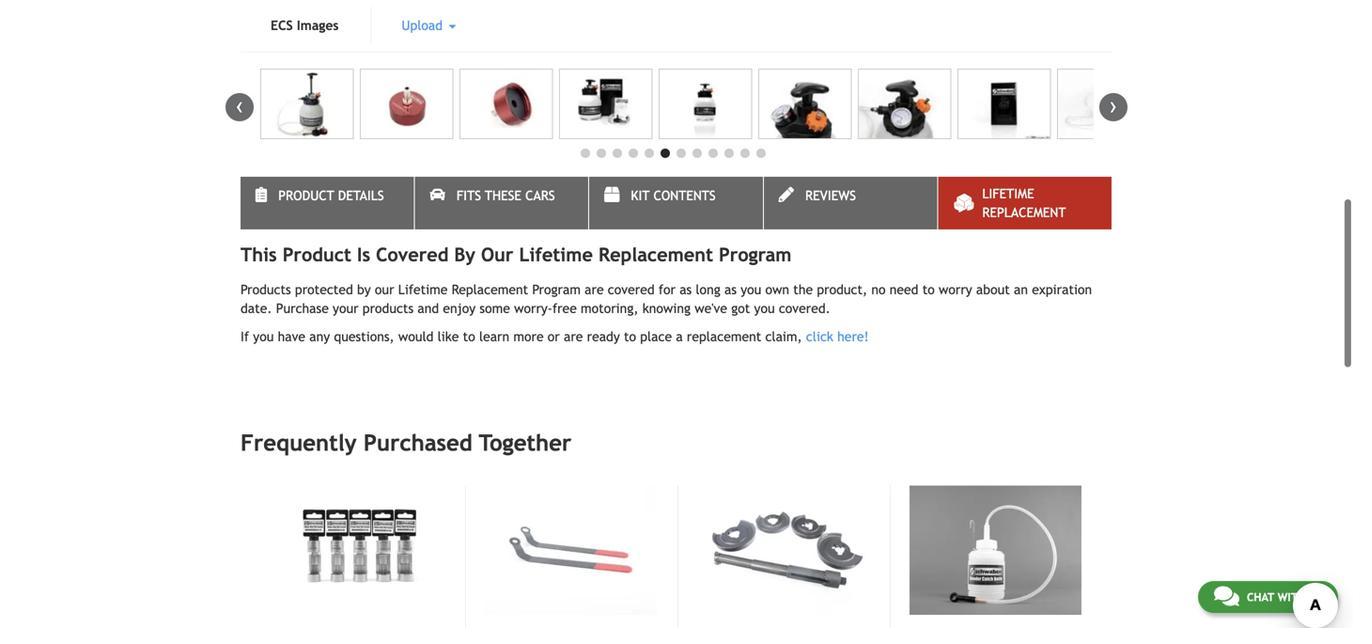 Task type: locate. For each thing, give the bounding box(es) containing it.
1 vertical spatial product
[[283, 244, 352, 266]]

1 horizontal spatial program
[[719, 244, 792, 266]]

lifetime inside the lifetime replacement
[[983, 186, 1035, 201]]

product,
[[817, 282, 868, 297]]

ready
[[587, 329, 620, 344]]

0 vertical spatial you
[[741, 282, 762, 297]]

2 vertical spatial replacement
[[452, 282, 529, 297]]

by
[[455, 244, 476, 266]]

program
[[719, 244, 792, 266], [533, 282, 581, 297]]

here!
[[838, 329, 869, 344]]

with
[[1278, 590, 1306, 604]]

1 horizontal spatial are
[[585, 282, 604, 297]]

1 horizontal spatial as
[[725, 282, 737, 297]]

are inside products protected by our lifetime replacement program are covered for as long as you own the product, no need to worry about an expiration date. purchase your products and enjoy some worry-free motoring, knowing we've got you covered.
[[585, 282, 604, 297]]

1 vertical spatial lifetime
[[519, 244, 593, 266]]

comments image
[[1215, 585, 1240, 607]]

0 horizontal spatial as
[[680, 282, 692, 297]]

0 horizontal spatial program
[[533, 282, 581, 297]]

to inside products protected by our lifetime replacement program are covered for as long as you own the product, no need to worry about an expiration date. purchase your products and enjoy some worry-free motoring, knowing we've got you covered.
[[923, 282, 935, 297]]

our
[[375, 282, 394, 297]]

7 es#3125779 - 007237sch01aktkt - 3-liter premium european brake bleeder - comes complete with professional grade aluminum 45mm master cylinder cap adapter - schwaben - audi bmw volkswagen mercedes benz mini porsche image from the left
[[858, 69, 952, 139]]

chat with us
[[1248, 590, 1323, 604]]

as up got
[[725, 282, 737, 297]]

1 as from the left
[[680, 282, 692, 297]]

worry
[[939, 282, 973, 297]]

1 vertical spatial are
[[564, 329, 583, 344]]

program up own
[[719, 244, 792, 266]]

about
[[977, 282, 1011, 297]]

fits these cars
[[457, 188, 555, 203]]

and
[[418, 301, 439, 316]]

you right if in the left of the page
[[253, 329, 274, 344]]

product up protected
[[283, 244, 352, 266]]

own
[[766, 282, 790, 297]]

0 horizontal spatial replacement
[[452, 282, 529, 297]]

1 es#3125779 - 007237sch01aktkt - 3-liter premium european brake bleeder - comes complete with professional grade aluminum 45mm master cylinder cap adapter - schwaben - audi bmw volkswagen mercedes benz mini porsche image from the left
[[260, 69, 354, 139]]

program up 'free' at the left
[[533, 282, 581, 297]]

learn
[[479, 329, 510, 344]]

images
[[297, 18, 339, 33]]

2 as from the left
[[725, 282, 737, 297]]

long
[[696, 282, 721, 297]]

1 horizontal spatial replacement
[[599, 244, 714, 266]]

as
[[680, 282, 692, 297], [725, 282, 737, 297]]

to left "place"
[[624, 329, 637, 344]]

0 vertical spatial are
[[585, 282, 604, 297]]

products
[[363, 301, 414, 316]]

0 vertical spatial product
[[279, 188, 334, 203]]

protected
[[295, 282, 353, 297]]

0 vertical spatial replacement
[[983, 205, 1067, 220]]

your
[[333, 301, 359, 316]]

1 vertical spatial program
[[533, 282, 581, 297]]

to
[[923, 282, 935, 297], [463, 329, 476, 344], [624, 329, 637, 344]]

claim,
[[766, 329, 803, 344]]

product details
[[279, 188, 384, 203]]

place
[[641, 329, 672, 344]]

fits these cars link
[[415, 177, 589, 230]]

kit contents link
[[590, 177, 763, 230]]

knowing
[[643, 301, 691, 316]]

worry-
[[514, 301, 553, 316]]

2 es#3125779 - 007237sch01aktkt - 3-liter premium european brake bleeder - comes complete with professional grade aluminum 45mm master cylinder cap adapter - schwaben - audi bmw volkswagen mercedes benz mini porsche image from the left
[[360, 69, 454, 139]]

are right or
[[564, 329, 583, 344]]

es#3125779 - 007237sch01aktkt - 3-liter premium european brake bleeder - comes complete with professional grade aluminum 45mm master cylinder cap adapter - schwaben - audi bmw volkswagen mercedes benz mini porsche image
[[260, 69, 354, 139], [360, 69, 454, 139], [460, 69, 553, 139], [559, 69, 653, 139], [659, 69, 752, 139], [759, 69, 852, 139], [858, 69, 952, 139], [958, 69, 1051, 139], [1058, 69, 1151, 139]]

you
[[741, 282, 762, 297], [755, 301, 775, 316], [253, 329, 274, 344]]

are up motoring,
[[585, 282, 604, 297]]

if you have any questions, would like to learn more or are ready to place a replacement claim, click here!
[[241, 329, 869, 344]]

2 horizontal spatial lifetime
[[983, 186, 1035, 201]]

need
[[890, 282, 919, 297]]

0 vertical spatial program
[[719, 244, 792, 266]]

you down own
[[755, 301, 775, 316]]

› link
[[1100, 93, 1128, 121]]

replacement
[[983, 205, 1067, 220], [599, 244, 714, 266], [452, 282, 529, 297]]

no
[[872, 282, 886, 297]]

replacement inside "link"
[[983, 205, 1067, 220]]

to right like
[[463, 329, 476, 344]]

ecs images
[[271, 18, 339, 33]]

product details link
[[241, 177, 414, 230]]

4 es#3125779 - 007237sch01aktkt - 3-liter premium european brake bleeder - comes complete with professional grade aluminum 45mm master cylinder cap adapter - schwaben - audi bmw volkswagen mercedes benz mini porsche image from the left
[[559, 69, 653, 139]]

you up got
[[741, 282, 762, 297]]

replacement up an
[[983, 205, 1067, 220]]

questions,
[[334, 329, 395, 344]]

5 es#3125779 - 007237sch01aktkt - 3-liter premium european brake bleeder - comes complete with professional grade aluminum 45mm master cylinder cap adapter - schwaben - audi bmw volkswagen mercedes benz mini porsche image from the left
[[659, 69, 752, 139]]

replacement up for
[[599, 244, 714, 266]]

2 vertical spatial lifetime
[[398, 282, 448, 297]]

as right for
[[680, 282, 692, 297]]

a
[[676, 329, 683, 344]]

us
[[1309, 590, 1323, 604]]

like
[[438, 329, 459, 344]]

click
[[807, 329, 834, 344]]

are
[[585, 282, 604, 297], [564, 329, 583, 344]]

any
[[310, 329, 330, 344]]

chat with us link
[[1199, 581, 1339, 613]]

0 horizontal spatial to
[[463, 329, 476, 344]]

expiration
[[1033, 282, 1093, 297]]

0 vertical spatial lifetime
[[983, 186, 1035, 201]]

to right need
[[923, 282, 935, 297]]

2 horizontal spatial to
[[923, 282, 935, 297]]

these
[[485, 188, 522, 203]]

0 horizontal spatial are
[[564, 329, 583, 344]]

2 horizontal spatial replacement
[[983, 205, 1067, 220]]

replacement up some
[[452, 282, 529, 297]]

product
[[279, 188, 334, 203], [283, 244, 352, 266]]

drive belt serpentine tensioner tool - upgraded rubber grips image
[[485, 486, 657, 615]]

product left details
[[279, 188, 334, 203]]

‹ link
[[226, 93, 254, 121]]

0 horizontal spatial lifetime
[[398, 282, 448, 297]]

by
[[357, 282, 371, 297]]

lifetime
[[983, 186, 1035, 201], [519, 244, 593, 266], [398, 282, 448, 297]]

frequently purchased together
[[241, 430, 572, 456]]

1 horizontal spatial lifetime
[[519, 244, 593, 266]]



Task type: describe. For each thing, give the bounding box(es) containing it.
frequently
[[241, 430, 357, 456]]

lifetime inside products protected by our lifetime replacement program are covered for as long as you own the product, no need to worry about an expiration date. purchase your products and enjoy some worry-free motoring, knowing we've got you covered.
[[398, 282, 448, 297]]

mercedes-benz coil spring compressor image
[[698, 486, 870, 615]]

got
[[732, 301, 751, 316]]

or
[[548, 329, 560, 344]]

›
[[1110, 93, 1118, 118]]

6 es#3125779 - 007237sch01aktkt - 3-liter premium european brake bleeder - comes complete with professional grade aluminum 45mm master cylinder cap adapter - schwaben - audi bmw volkswagen mercedes benz mini porsche image from the left
[[759, 69, 852, 139]]

we've
[[695, 301, 728, 316]]

covered
[[608, 282, 655, 297]]

is
[[357, 244, 371, 266]]

purchased
[[364, 430, 473, 456]]

some
[[480, 301, 510, 316]]

free
[[553, 301, 577, 316]]

upload button
[[372, 7, 486, 44]]

2 vertical spatial you
[[253, 329, 274, 344]]

date.
[[241, 301, 272, 316]]

products
[[241, 282, 291, 297]]

replacement inside products protected by our lifetime replacement program are covered for as long as you own the product, no need to worry about an expiration date. purchase your products and enjoy some worry-free motoring, knowing we've got you covered.
[[452, 282, 529, 297]]

9 es#3125779 - 007237sch01aktkt - 3-liter premium european brake bleeder - comes complete with professional grade aluminum 45mm master cylinder cap adapter - schwaben - audi bmw volkswagen mercedes benz mini porsche image from the left
[[1058, 69, 1151, 139]]

contents
[[654, 188, 716, 203]]

covered
[[376, 244, 449, 266]]

have
[[278, 329, 306, 344]]

an
[[1015, 282, 1029, 297]]

fits
[[457, 188, 481, 203]]

our
[[481, 244, 514, 266]]

‹
[[236, 93, 244, 118]]

together
[[479, 430, 572, 456]]

lifetime replacement link
[[939, 177, 1112, 230]]

1 vertical spatial you
[[755, 301, 775, 316]]

program inside products protected by our lifetime replacement program are covered for as long as you own the product, no need to worry about an expiration date. purchase your products and enjoy some worry-free motoring, knowing we've got you covered.
[[533, 282, 581, 297]]

ecs
[[271, 18, 293, 33]]

strut nut socket set - 5 piece image
[[272, 486, 445, 615]]

chat
[[1248, 590, 1275, 604]]

1 vertical spatial replacement
[[599, 244, 714, 266]]

covered.
[[779, 301, 831, 316]]

cars
[[526, 188, 555, 203]]

if
[[241, 329, 249, 344]]

enjoy
[[443, 301, 476, 316]]

would
[[399, 329, 434, 344]]

1 horizontal spatial to
[[624, 329, 637, 344]]

reviews link
[[764, 177, 938, 230]]

products protected by our lifetime replacement program are covered for as long as you own the product, no need to worry about an expiration date. purchase your products and enjoy some worry-free motoring, knowing we've got you covered.
[[241, 282, 1093, 316]]

this
[[241, 244, 277, 266]]

reviews
[[806, 188, 857, 203]]

this product is covered by our lifetime replacement program
[[241, 244, 792, 266]]

details
[[338, 188, 384, 203]]

the
[[794, 282, 813, 297]]

purchase
[[276, 301, 329, 316]]

8 es#3125779 - 007237sch01aktkt - 3-liter premium european brake bleeder - comes complete with professional grade aluminum 45mm master cylinder cap adapter - schwaben - audi bmw volkswagen mercedes benz mini porsche image from the left
[[958, 69, 1051, 139]]

lifetime replacement
[[983, 186, 1067, 220]]

upload
[[402, 18, 447, 33]]

3 es#3125779 - 007237sch01aktkt - 3-liter premium european brake bleeder - comes complete with professional grade aluminum 45mm master cylinder cap adapter - schwaben - audi bmw volkswagen mercedes benz mini porsche image from the left
[[460, 69, 553, 139]]

click here! link
[[807, 329, 869, 344]]

replacement
[[687, 329, 762, 344]]

brake bleeder catch bottle image
[[910, 486, 1082, 615]]

kit contents
[[631, 188, 716, 203]]

ecs images link
[[241, 7, 369, 44]]

motoring,
[[581, 301, 639, 316]]

for
[[659, 282, 676, 297]]

kit
[[631, 188, 650, 203]]

more
[[514, 329, 544, 344]]



Task type: vqa. For each thing, say whether or not it's contained in the screenshot.
Lifetime Replacement
yes



